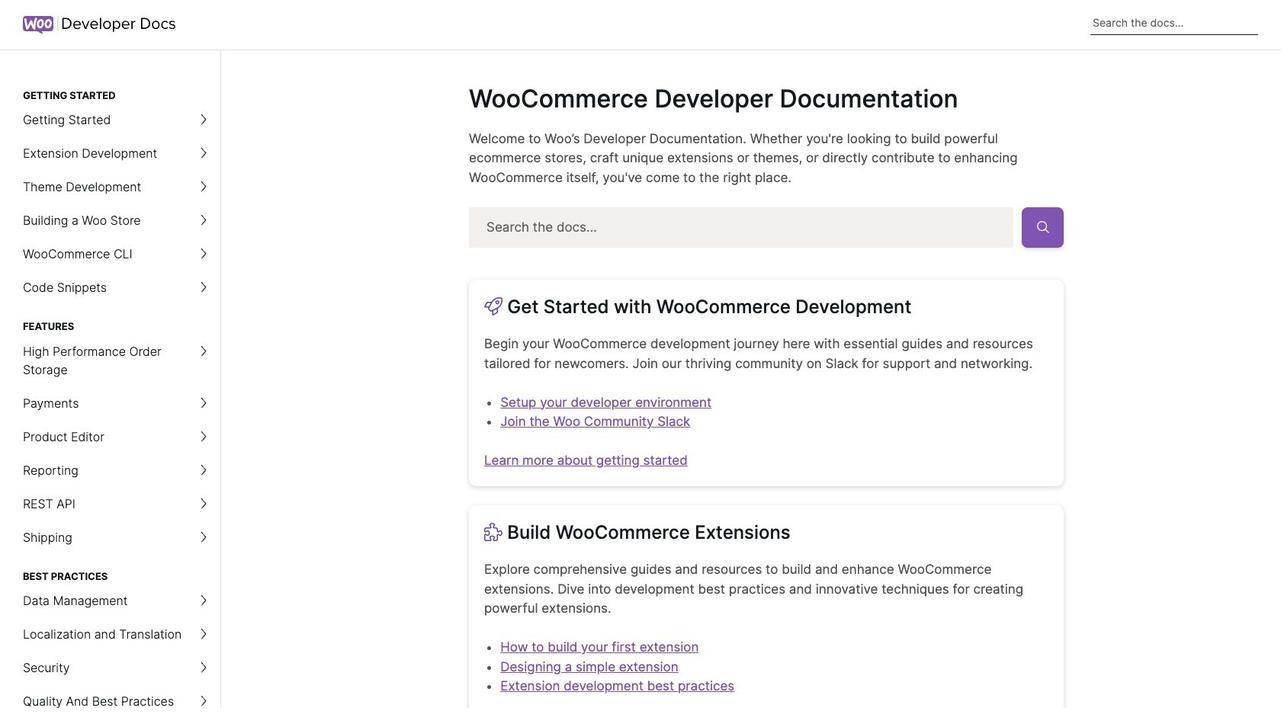 Task type: locate. For each thing, give the bounding box(es) containing it.
None search field
[[1090, 11, 1258, 35]]

None search field
[[469, 207, 1064, 247]]

search search field
[[1090, 11, 1258, 35]]



Task type: describe. For each thing, give the bounding box(es) containing it.
light image
[[484, 523, 502, 542]]

Search the docs… search field
[[469, 207, 1014, 247]]

light image
[[484, 297, 502, 316]]



Task type: vqa. For each thing, say whether or not it's contained in the screenshot.
the right search field
yes



